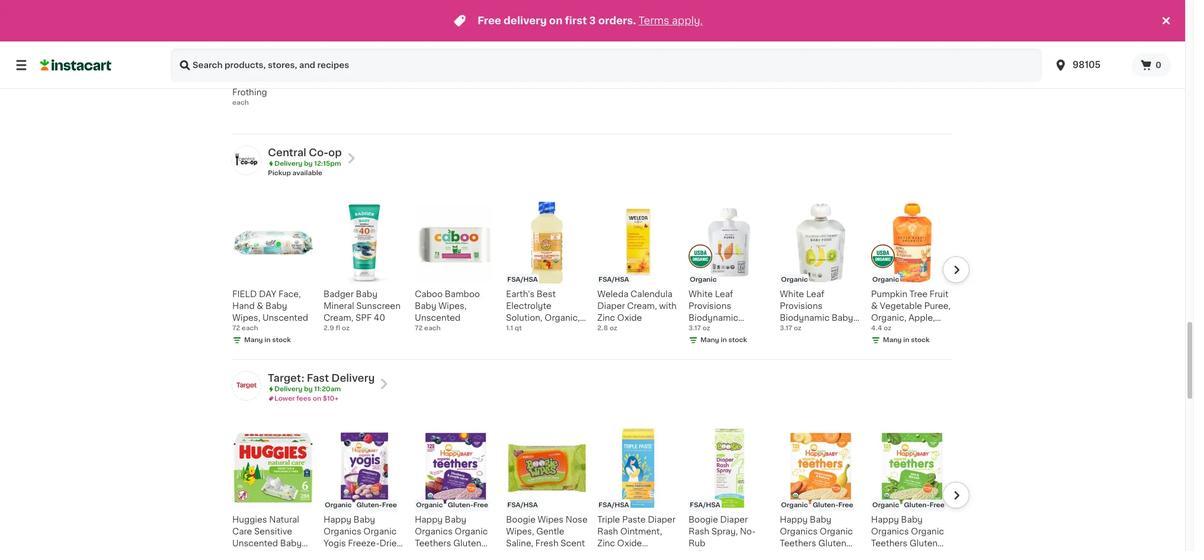 Task type: describe. For each thing, give the bounding box(es) containing it.
& inside cdn professional beverage & frothing each
[[274, 76, 281, 84]]

oz for white leaf provisions biodynamic baby food, pear + banana + kiwi
[[794, 325, 802, 332]]

boogie diaper rash spray, no- rub
[[689, 516, 756, 548]]

72 inside field day face, hand & baby wipes, unscented 72 each
[[232, 325, 240, 332]]

sensitive
[[254, 528, 292, 536]]

central co-op
[[268, 148, 342, 157]]

2 happy from the left
[[415, 516, 443, 524]]

badger baby mineral sunscreen cream, spf 40 2.9 fl oz
[[324, 290, 401, 332]]

weleda
[[597, 290, 629, 298]]

triple
[[597, 516, 620, 524]]

electrolyte
[[506, 302, 552, 310]]

each inside cdn professional beverage & frothing each
[[232, 99, 249, 106]]

terms apply. link
[[639, 16, 703, 25]]

gentle
[[536, 528, 564, 536]]

day
[[259, 290, 276, 298]]

1 gluten- from the left
[[356, 502, 382, 509]]

field
[[232, 290, 257, 298]]

yogis
[[324, 540, 346, 548]]

98105
[[1073, 60, 1101, 69]]

organic inside the happy baby organics organic yogis freeze-dried yogurt & fr
[[364, 528, 397, 536]]

carrot
[[871, 326, 898, 334]]

provisions for white leaf provisions biodynamic carrot+sweet potato+pea purée
[[689, 302, 731, 310]]

lower fees on $10+
[[274, 396, 339, 402]]

$10+
[[323, 396, 339, 402]]

cream, inside the weleda calendula diaper cream, with zinc oxide 2.8 oz
[[627, 302, 657, 310]]

fsa/hsa for triple paste diaper rash ointment, zinc oxide medicated, all-
[[599, 502, 629, 509]]

each inside field day face, hand & baby wipes, unscented 72 each
[[242, 325, 258, 332]]

baby inside badger baby mineral sunscreen cream, spf 40 2.9 fl oz
[[356, 290, 378, 298]]

& inside field day face, hand & baby wipes, unscented 72 each
[[257, 302, 263, 310]]

on for delivery
[[549, 16, 563, 25]]

3 gluten- from the left
[[813, 502, 839, 509]]

instacart logo image
[[40, 58, 111, 72]]

free delivery on first 3 orders. terms apply.
[[478, 16, 703, 25]]

rub
[[689, 540, 706, 548]]

lower
[[274, 396, 295, 402]]

triple paste diaper rash ointment, zinc oxide medicated, all-
[[597, 516, 676, 552]]

3 organic gluten-free from the left
[[781, 502, 853, 509]]

72 inside the caboo bamboo baby wipes, unscented 72 each
[[415, 325, 423, 332]]

boogie wipes nose wipes, gentle saline, fresh scent
[[506, 516, 588, 548]]

1 organic gluten-free from the left
[[325, 502, 397, 509]]

huggies natural care sensitive unscented baby wipes link
[[232, 428, 314, 552]]

organic, inside the earth's best electrolyte solution, organic, apple orange
[[545, 314, 580, 322]]

oxide for cream,
[[617, 314, 642, 322]]

cdn
[[232, 64, 252, 73]]

happy baby organics organic yogis freeze-dried yogurt & fr
[[324, 516, 402, 552]]

each inside the caboo bamboo baby wipes, unscented 72 each
[[424, 325, 441, 332]]

oz for white leaf provisions biodynamic carrot+sweet potato+pea purée
[[703, 325, 710, 332]]

op
[[328, 148, 342, 157]]

pickup available
[[268, 170, 322, 176]]

pumpkin tree fruit & vegetable puree, organic, apple, carrot & pumpkin
[[871, 290, 951, 334]]

caboo
[[415, 290, 443, 298]]

in for field day face, hand & baby wipes, unscented
[[265, 337, 271, 344]]

pickup
[[268, 170, 291, 176]]

diaper for triple paste diaper rash ointment, zinc oxide medicated, all-
[[648, 516, 676, 524]]

mineral
[[324, 302, 354, 310]]

& right carrot
[[900, 326, 906, 334]]

fsa/hsa for boogie diaper rash spray, no- rub
[[690, 502, 721, 509]]

boogie for spray,
[[689, 516, 718, 524]]

1 happy baby organics organic teethers gluten free gen from the left
[[415, 516, 493, 552]]

organic, inside the pumpkin tree fruit & vegetable puree, organic, apple, carrot & pumpkin
[[871, 314, 907, 322]]

carrot+sweet
[[689, 326, 746, 334]]

2 gluten- from the left
[[448, 502, 473, 509]]

medicated,
[[597, 552, 644, 552]]

qt
[[515, 325, 522, 332]]

available
[[293, 170, 322, 176]]

delivery by 11:20am
[[274, 386, 341, 393]]

& inside the happy baby organics organic yogis freeze-dried yogurt & fr
[[353, 552, 360, 552]]

3.17 oz for potato+pea
[[689, 325, 710, 332]]

item badge image
[[689, 245, 712, 269]]

leaf for baby
[[806, 290, 825, 298]]

1 gluten from the left
[[453, 540, 481, 548]]

1 horizontal spatial +
[[826, 326, 832, 334]]

provisions for white leaf provisions biodynamic baby food, pear + banana + kiwi
[[780, 302, 823, 310]]

stock for field day face, hand & baby wipes, unscented
[[272, 337, 291, 344]]

baby inside the caboo bamboo baby wipes, unscented 72 each
[[415, 302, 437, 310]]

apply.
[[672, 16, 703, 25]]

baby inside white leaf provisions biodynamic baby food, pear + banana + kiwi
[[832, 314, 853, 322]]

professional
[[254, 64, 306, 73]]

no-
[[740, 528, 756, 536]]

2 happy baby organics organic teethers gluten free gen from the left
[[780, 516, 853, 552]]

co-
[[309, 148, 328, 157]]

orders.
[[598, 16, 636, 25]]

3 teethers from the left
[[871, 540, 908, 548]]

wipes, for boogie
[[506, 528, 534, 536]]

in for pumpkin tree fruit & vegetable puree, organic, apple, carrot & pumpkin
[[904, 337, 910, 344]]

fresh
[[536, 540, 559, 548]]

1.1 qt
[[506, 325, 522, 332]]

3
[[589, 16, 596, 25]]

4.4
[[871, 325, 882, 332]]

frothing
[[232, 88, 267, 96]]

2 gluten from the left
[[819, 540, 847, 548]]

banana
[[780, 338, 811, 346]]

12:15pm
[[314, 160, 341, 167]]

fsa/hsa for earth's best electrolyte solution, organic, apple orange
[[507, 277, 538, 283]]

item carousel region for central co-op
[[216, 197, 970, 355]]

3 gluten from the left
[[910, 540, 938, 548]]

food,
[[780, 326, 803, 334]]

delivery for target: fast delivery
[[274, 386, 302, 393]]

4 organic gluten-free from the left
[[872, 502, 945, 509]]

potato+pea
[[689, 338, 737, 346]]

unscented inside field day face, hand & baby wipes, unscented 72 each
[[262, 314, 308, 322]]

sunscreen
[[356, 302, 401, 310]]

hand
[[232, 302, 255, 310]]

wipes inside huggies natural care sensitive unscented baby wipes
[[232, 552, 258, 552]]

stock for pumpkin tree fruit & vegetable puree, organic, apple, carrot & pumpkin
[[911, 337, 930, 344]]

stock for white leaf provisions biodynamic carrot+sweet potato+pea purée
[[729, 337, 747, 344]]

1 teethers from the left
[[415, 540, 451, 548]]

3.17 for food,
[[780, 325, 792, 332]]

solution,
[[506, 314, 543, 322]]

spf
[[356, 314, 372, 322]]

all-
[[647, 552, 660, 552]]

0 button
[[1132, 53, 1171, 77]]

freeze-
[[348, 540, 380, 548]]

purée
[[739, 338, 763, 346]]

3 happy from the left
[[780, 516, 808, 524]]

saline,
[[506, 540, 533, 548]]

earth's best electrolyte solution, organic, apple orange
[[506, 290, 580, 334]]

kiwi
[[820, 338, 837, 346]]

diaper for weleda calendula diaper cream, with zinc oxide 2.8 oz
[[597, 302, 625, 310]]

fl
[[336, 325, 340, 332]]

huggies natural care sensitive unscented baby wipes
[[232, 516, 302, 552]]

delivery for central co-op
[[274, 160, 302, 167]]

ointment,
[[620, 528, 662, 536]]

yogurt
[[324, 552, 351, 552]]

oxide for rash
[[617, 540, 642, 548]]

4 organics from the left
[[871, 528, 909, 536]]

fruit
[[930, 290, 949, 298]]



Task type: locate. For each thing, give the bounding box(es) containing it.
0 vertical spatial oxide
[[617, 314, 642, 322]]

2 vertical spatial wipes,
[[506, 528, 534, 536]]

1 oxide from the top
[[617, 314, 642, 322]]

happy inside the happy baby organics organic yogis freeze-dried yogurt & fr
[[324, 516, 352, 524]]

0 horizontal spatial rash
[[597, 528, 618, 536]]

1 72 from the left
[[232, 325, 240, 332]]

& down day
[[257, 302, 263, 310]]

0 horizontal spatial on
[[313, 396, 321, 402]]

unscented inside the caboo bamboo baby wipes, unscented 72 each
[[415, 314, 461, 322]]

0 horizontal spatial biodynamic
[[689, 314, 738, 322]]

0 horizontal spatial diaper
[[597, 302, 625, 310]]

many in stock down field day face, hand & baby wipes, unscented 72 each
[[244, 337, 291, 344]]

oz inside the weleda calendula diaper cream, with zinc oxide 2.8 oz
[[610, 325, 617, 332]]

0 vertical spatial cream,
[[627, 302, 657, 310]]

3 many from the left
[[883, 337, 902, 344]]

each down frothing
[[232, 99, 249, 106]]

1 horizontal spatial happy baby organics organic teethers gluten free gen
[[780, 516, 853, 552]]

unscented down care
[[232, 540, 278, 548]]

on left the first
[[549, 16, 563, 25]]

1 item carousel region from the top
[[216, 197, 970, 355]]

1 3.17 oz from the left
[[689, 325, 710, 332]]

baby inside the happy baby organics organic yogis freeze-dried yogurt & fr
[[354, 516, 375, 524]]

0 horizontal spatial teethers
[[415, 540, 451, 548]]

in for white leaf provisions biodynamic carrot+sweet potato+pea purée
[[721, 337, 727, 344]]

weleda calendula diaper cream, with zinc oxide 2.8 oz
[[597, 290, 677, 332]]

1 biodynamic from the left
[[689, 314, 738, 322]]

1 organics from the left
[[324, 528, 361, 536]]

2 oz from the left
[[610, 325, 617, 332]]

zinc for medicated,
[[597, 540, 615, 548]]

3.17 oz
[[689, 325, 710, 332], [780, 325, 802, 332]]

biodynamic inside 'white leaf provisions biodynamic carrot+sweet potato+pea purée'
[[689, 314, 738, 322]]

1 horizontal spatial pumpkin
[[909, 326, 945, 334]]

organics
[[324, 528, 361, 536], [415, 528, 453, 536], [780, 528, 818, 536], [871, 528, 909, 536]]

white inside 'white leaf provisions biodynamic carrot+sweet potato+pea purée'
[[689, 290, 713, 298]]

diaper inside triple paste diaper rash ointment, zinc oxide medicated, all-
[[648, 516, 676, 524]]

2 many from the left
[[701, 337, 719, 344]]

with
[[659, 302, 677, 310]]

pumpkin up vegetable
[[871, 290, 908, 298]]

+
[[826, 326, 832, 334], [813, 338, 818, 346]]

unscented inside huggies natural care sensitive unscented baby wipes
[[232, 540, 278, 548]]

1 horizontal spatial 72
[[415, 325, 423, 332]]

fast
[[307, 374, 329, 383]]

0 vertical spatial delivery
[[274, 160, 302, 167]]

wipes, down hand
[[232, 314, 260, 322]]

by for fast
[[304, 386, 313, 393]]

wipes inside boogie wipes nose wipes, gentle saline, fresh scent
[[538, 516, 564, 524]]

boogie up saline,
[[506, 516, 536, 524]]

field day face, hand & baby wipes, unscented 72 each
[[232, 290, 308, 332]]

oz right fl
[[342, 325, 350, 332]]

2 item carousel region from the top
[[216, 423, 970, 552]]

2 biodynamic from the left
[[780, 314, 830, 322]]

1.1
[[506, 325, 513, 332]]

1 by from the top
[[304, 160, 313, 167]]

wipes up gentle
[[538, 516, 564, 524]]

zinc inside triple paste diaper rash ointment, zinc oxide medicated, all-
[[597, 540, 615, 548]]

2 horizontal spatial happy baby organics organic teethers gluten free gen
[[871, 516, 944, 552]]

fsa/hsa up boogie diaper rash spray, no- rub
[[690, 502, 721, 509]]

2 organic, from the left
[[871, 314, 907, 322]]

unscented for huggies natural care sensitive unscented baby wipes
[[232, 540, 278, 548]]

white down item badge image
[[689, 290, 713, 298]]

tree
[[910, 290, 928, 298]]

1 vertical spatial item carousel region
[[216, 423, 970, 552]]

1 horizontal spatial boogie
[[689, 516, 718, 524]]

puree,
[[924, 302, 951, 310]]

item carousel region for target: fast delivery
[[216, 423, 970, 552]]

3 happy baby organics organic teethers gluten free gen from the left
[[871, 516, 944, 552]]

1 happy from the left
[[324, 516, 352, 524]]

0 horizontal spatial happy baby organics organic teethers gluten free gen
[[415, 516, 493, 552]]

provisions up carrot+sweet
[[689, 302, 731, 310]]

+ up kiwi
[[826, 326, 832, 334]]

1 horizontal spatial on
[[549, 16, 563, 25]]

oz inside badger baby mineral sunscreen cream, spf 40 2.9 fl oz
[[342, 325, 350, 332]]

4 happy from the left
[[871, 516, 899, 524]]

provisions inside white leaf provisions biodynamic baby food, pear + banana + kiwi
[[780, 302, 823, 310]]

1 horizontal spatial cream,
[[627, 302, 657, 310]]

white
[[689, 290, 713, 298], [780, 290, 804, 298]]

apple
[[506, 326, 531, 334]]

central co-op image
[[232, 146, 261, 175]]

fsa/hsa up the "earth's"
[[507, 277, 538, 283]]

fees
[[297, 396, 311, 402]]

many in stock for field day face, hand & baby wipes, unscented
[[244, 337, 291, 344]]

0 horizontal spatial +
[[813, 338, 818, 346]]

boogie for wipes,
[[506, 516, 536, 524]]

central
[[268, 148, 306, 157]]

many in stock down carrot
[[883, 337, 930, 344]]

beverage
[[232, 76, 272, 84]]

delivery down the central at top left
[[274, 160, 302, 167]]

0 horizontal spatial leaf
[[715, 290, 733, 298]]

0 vertical spatial wipes,
[[439, 302, 467, 310]]

white up food,
[[780, 290, 804, 298]]

biodynamic inside white leaf provisions biodynamic baby food, pear + banana + kiwi
[[780, 314, 830, 322]]

diaper
[[597, 302, 625, 310], [648, 516, 676, 524], [720, 516, 748, 524]]

unscented down caboo
[[415, 314, 461, 322]]

+ down pear
[[813, 338, 818, 346]]

1 vertical spatial on
[[313, 396, 321, 402]]

boogie up the spray,
[[689, 516, 718, 524]]

0 vertical spatial by
[[304, 160, 313, 167]]

wipes
[[538, 516, 564, 524], [232, 552, 258, 552]]

zinc up 2.8
[[597, 314, 615, 322]]

2 teethers from the left
[[780, 540, 816, 548]]

2 leaf from the left
[[806, 290, 825, 298]]

2 by from the top
[[304, 386, 313, 393]]

item carousel region
[[216, 197, 970, 355], [216, 423, 970, 552]]

vegetable
[[880, 302, 922, 310]]

diaper inside boogie diaper rash spray, no- rub
[[720, 516, 748, 524]]

many in stock for pumpkin tree fruit & vegetable puree, organic, apple, carrot & pumpkin
[[883, 337, 930, 344]]

1 horizontal spatial diaper
[[648, 516, 676, 524]]

diaper up ointment,
[[648, 516, 676, 524]]

by
[[304, 160, 313, 167], [304, 386, 313, 393]]

delivery up lower
[[274, 386, 302, 393]]

5 oz from the left
[[884, 325, 892, 332]]

biodynamic for food,
[[780, 314, 830, 322]]

wipes, up saline,
[[506, 528, 534, 536]]

1 many in stock from the left
[[244, 337, 291, 344]]

wipes,
[[439, 302, 467, 310], [232, 314, 260, 322], [506, 528, 534, 536]]

in down carrot+sweet
[[721, 337, 727, 344]]

& down professional
[[274, 76, 281, 84]]

oxide down weleda
[[617, 314, 642, 322]]

1 vertical spatial zinc
[[597, 540, 615, 548]]

boogie inside boogie wipes nose wipes, gentle saline, fresh scent
[[506, 516, 536, 524]]

1 horizontal spatial wipes,
[[439, 302, 467, 310]]

natural
[[269, 516, 299, 524]]

free inside limited time offer region
[[478, 16, 501, 25]]

1 provisions from the left
[[689, 302, 731, 310]]

None search field
[[171, 49, 1042, 82]]

fsa/hsa up triple
[[599, 502, 629, 509]]

biodynamic
[[689, 314, 738, 322], [780, 314, 830, 322]]

1 3.17 from the left
[[689, 325, 701, 332]]

2 horizontal spatial many in stock
[[883, 337, 930, 344]]

0 horizontal spatial wipes
[[232, 552, 258, 552]]

wipes, down the bamboo
[[439, 302, 467, 310]]

2 rash from the left
[[689, 528, 710, 536]]

1 leaf from the left
[[715, 290, 733, 298]]

target: fast delivery image
[[232, 372, 261, 400]]

best
[[537, 290, 556, 298]]

zinc up medicated, at the right of page
[[597, 540, 615, 548]]

1 horizontal spatial stock
[[729, 337, 747, 344]]

diaper down weleda
[[597, 302, 625, 310]]

1 horizontal spatial biodynamic
[[780, 314, 830, 322]]

scent
[[561, 540, 585, 548]]

1 horizontal spatial rash
[[689, 528, 710, 536]]

in down the apple,
[[904, 337, 910, 344]]

2 horizontal spatial stock
[[911, 337, 930, 344]]

1 stock from the left
[[272, 337, 291, 344]]

2 oxide from the top
[[617, 540, 642, 548]]

3 stock from the left
[[911, 337, 930, 344]]

many in stock for white leaf provisions biodynamic carrot+sweet potato+pea purée
[[701, 337, 747, 344]]

huggies
[[232, 516, 267, 524]]

biodynamic for potato+pea
[[689, 314, 738, 322]]

0 horizontal spatial white
[[689, 290, 713, 298]]

2.8
[[597, 325, 608, 332]]

rash up rub
[[689, 528, 710, 536]]

2 horizontal spatial in
[[904, 337, 910, 344]]

1 vertical spatial cream,
[[324, 314, 353, 322]]

1 horizontal spatial provisions
[[780, 302, 823, 310]]

teethers
[[415, 540, 451, 548], [780, 540, 816, 548], [871, 540, 908, 548]]

2 horizontal spatial many
[[883, 337, 902, 344]]

wipes, inside boogie wipes nose wipes, gentle saline, fresh scent
[[506, 528, 534, 536]]

0 vertical spatial zinc
[[597, 314, 615, 322]]

wipes, inside field day face, hand & baby wipes, unscented 72 each
[[232, 314, 260, 322]]

unscented
[[262, 314, 308, 322], [415, 314, 461, 322], [232, 540, 278, 548]]

provisions inside 'white leaf provisions biodynamic carrot+sweet potato+pea purée'
[[689, 302, 731, 310]]

72 down hand
[[232, 325, 240, 332]]

3 organics from the left
[[780, 528, 818, 536]]

fsa/hsa for boogie wipes nose wipes, gentle saline, fresh scent
[[507, 502, 538, 509]]

1 horizontal spatial many in stock
[[701, 337, 747, 344]]

cdn professional beverage & frothing each
[[232, 64, 306, 106]]

1 vertical spatial +
[[813, 338, 818, 346]]

1 98105 button from the left
[[1047, 49, 1132, 82]]

72
[[232, 325, 240, 332], [415, 325, 423, 332]]

leaf inside 'white leaf provisions biodynamic carrot+sweet potato+pea purée'
[[715, 290, 733, 298]]

2 boogie from the left
[[689, 516, 718, 524]]

2 in from the left
[[721, 337, 727, 344]]

3.17 up potato+pea
[[689, 325, 701, 332]]

on for fees
[[313, 396, 321, 402]]

0 vertical spatial wipes
[[538, 516, 564, 524]]

1 horizontal spatial in
[[721, 337, 727, 344]]

2 vertical spatial delivery
[[274, 386, 302, 393]]

oxide up medicated, at the right of page
[[617, 540, 642, 548]]

white for white leaf provisions biodynamic baby food, pear + banana + kiwi
[[780, 290, 804, 298]]

4.4 oz
[[871, 325, 892, 332]]

1 organic, from the left
[[545, 314, 580, 322]]

0 horizontal spatial in
[[265, 337, 271, 344]]

1 vertical spatial wipes
[[232, 552, 258, 552]]

stock down the apple,
[[911, 337, 930, 344]]

3.17 oz up 'banana'
[[780, 325, 802, 332]]

0 vertical spatial +
[[826, 326, 832, 334]]

0 horizontal spatial many in stock
[[244, 337, 291, 344]]

1 horizontal spatial organic,
[[871, 314, 907, 322]]

0 horizontal spatial cream,
[[324, 314, 353, 322]]

cream, down "calendula"
[[627, 302, 657, 310]]

delivery up 11:20am
[[332, 374, 375, 383]]

1 horizontal spatial gluten
[[819, 540, 847, 548]]

2.9
[[324, 325, 334, 332]]

3.17 for potato+pea
[[689, 325, 701, 332]]

spray,
[[712, 528, 738, 536]]

1 vertical spatial wipes,
[[232, 314, 260, 322]]

by for co-
[[304, 160, 313, 167]]

item carousel region containing field day face, hand & baby wipes, unscented
[[216, 197, 970, 355]]

earth's
[[506, 290, 535, 298]]

in down field day face, hand & baby wipes, unscented 72 each
[[265, 337, 271, 344]]

happy baby organics organic teethers gluten free gen
[[415, 516, 493, 552], [780, 516, 853, 552], [871, 516, 944, 552]]

fsa/hsa up weleda
[[599, 277, 629, 283]]

2 organics from the left
[[415, 528, 453, 536]]

0 horizontal spatial boogie
[[506, 516, 536, 524]]

cream, inside badger baby mineral sunscreen cream, spf 40 2.9 fl oz
[[324, 314, 353, 322]]

wipes down care
[[232, 552, 258, 552]]

delivery by 12:15pm
[[274, 160, 341, 167]]

leaf up carrot+sweet
[[715, 290, 733, 298]]

2 3.17 oz from the left
[[780, 325, 802, 332]]

0 horizontal spatial provisions
[[689, 302, 731, 310]]

oxide inside the weleda calendula diaper cream, with zinc oxide 2.8 oz
[[617, 314, 642, 322]]

1 vertical spatial oxide
[[617, 540, 642, 548]]

many for field day face, hand & baby wipes, unscented
[[244, 337, 263, 344]]

zinc inside the weleda calendula diaper cream, with zinc oxide 2.8 oz
[[597, 314, 615, 322]]

oz
[[342, 325, 350, 332], [610, 325, 617, 332], [703, 325, 710, 332], [794, 325, 802, 332], [884, 325, 892, 332]]

1 horizontal spatial 3.17
[[780, 325, 792, 332]]

0 horizontal spatial 72
[[232, 325, 240, 332]]

0 horizontal spatial wipes,
[[232, 314, 260, 322]]

oxide inside triple paste diaper rash ointment, zinc oxide medicated, all-
[[617, 540, 642, 548]]

0 vertical spatial on
[[549, 16, 563, 25]]

each
[[232, 99, 249, 106], [242, 325, 258, 332], [424, 325, 441, 332]]

provisions up food,
[[780, 302, 823, 310]]

0
[[1156, 61, 1162, 69]]

boogie inside boogie diaper rash spray, no- rub
[[689, 516, 718, 524]]

2 zinc from the top
[[597, 540, 615, 548]]

many down carrot+sweet
[[701, 337, 719, 344]]

care
[[232, 528, 252, 536]]

biodynamic up carrot+sweet
[[689, 314, 738, 322]]

2 stock from the left
[[729, 337, 747, 344]]

boogie
[[506, 516, 536, 524], [689, 516, 718, 524]]

each down hand
[[242, 325, 258, 332]]

wipes, for caboo
[[439, 302, 467, 310]]

3.17 oz for food,
[[780, 325, 802, 332]]

2 organic gluten-free from the left
[[416, 502, 488, 509]]

white leaf provisions biodynamic carrot+sweet potato+pea purée
[[689, 290, 763, 346]]

leaf
[[715, 290, 733, 298], [806, 290, 825, 298]]

on
[[549, 16, 563, 25], [313, 396, 321, 402]]

many in stock down carrot+sweet
[[701, 337, 747, 344]]

1 horizontal spatial teethers
[[780, 540, 816, 548]]

stock down carrot+sweet
[[729, 337, 747, 344]]

1 horizontal spatial many
[[701, 337, 719, 344]]

item carousel region containing huggies natural care sensitive unscented baby wipes
[[216, 423, 970, 552]]

unscented down face,
[[262, 314, 308, 322]]

many for white leaf provisions biodynamic carrot+sweet potato+pea purée
[[701, 337, 719, 344]]

2 98105 button from the left
[[1054, 49, 1125, 82]]

1 zinc from the top
[[597, 314, 615, 322]]

many in stock
[[244, 337, 291, 344], [701, 337, 747, 344], [883, 337, 930, 344]]

bamboo
[[445, 290, 480, 298]]

1 vertical spatial pumpkin
[[909, 326, 945, 334]]

diaper up the spray,
[[720, 516, 748, 524]]

0 horizontal spatial organic,
[[545, 314, 580, 322]]

on right fees
[[313, 396, 321, 402]]

by up available
[[304, 160, 313, 167]]

2 provisions from the left
[[780, 302, 823, 310]]

1 horizontal spatial wipes
[[538, 516, 564, 524]]

paste
[[622, 516, 646, 524]]

0 horizontal spatial gluten
[[453, 540, 481, 548]]

cream,
[[627, 302, 657, 310], [324, 314, 353, 322]]

oz up potato+pea
[[703, 325, 710, 332]]

many down field day face, hand & baby wipes, unscented 72 each
[[244, 337, 263, 344]]

Search field
[[171, 49, 1042, 82]]

zinc
[[597, 314, 615, 322], [597, 540, 615, 548]]

oz for pumpkin tree fruit & vegetable puree, organic, apple, carrot & pumpkin
[[884, 325, 892, 332]]

zinc for 2.8
[[597, 314, 615, 322]]

gluten
[[453, 540, 481, 548], [819, 540, 847, 548], [910, 540, 938, 548]]

2 horizontal spatial gluten
[[910, 540, 938, 548]]

baby inside huggies natural care sensitive unscented baby wipes
[[280, 540, 302, 548]]

2 3.17 from the left
[[780, 325, 792, 332]]

free
[[478, 16, 501, 25], [382, 502, 397, 509], [473, 502, 488, 509], [839, 502, 853, 509], [930, 502, 945, 509], [415, 552, 433, 552], [780, 552, 798, 552], [871, 552, 890, 552]]

oz right 4.4 in the right bottom of the page
[[884, 325, 892, 332]]

leaf up pear
[[806, 290, 825, 298]]

3 many in stock from the left
[[883, 337, 930, 344]]

3 in from the left
[[904, 337, 910, 344]]

1 oz from the left
[[342, 325, 350, 332]]

1 horizontal spatial 3.17 oz
[[780, 325, 802, 332]]

0 horizontal spatial stock
[[272, 337, 291, 344]]

1 many from the left
[[244, 337, 263, 344]]

1 horizontal spatial white
[[780, 290, 804, 298]]

wipes, inside the caboo bamboo baby wipes, unscented 72 each
[[439, 302, 467, 310]]

0 horizontal spatial 3.17 oz
[[689, 325, 710, 332]]

oz right 2.8
[[610, 325, 617, 332]]

limited time offer region
[[0, 0, 1159, 41]]

fsa/hsa for weleda calendula diaper cream, with zinc oxide
[[599, 277, 629, 283]]

diaper inside the weleda calendula diaper cream, with zinc oxide 2.8 oz
[[597, 302, 625, 310]]

target: fast delivery
[[268, 374, 375, 383]]

2 horizontal spatial teethers
[[871, 540, 908, 548]]

oz up 'banana'
[[794, 325, 802, 332]]

organic, up orange
[[545, 314, 580, 322]]

1 white from the left
[[689, 290, 713, 298]]

rash inside triple paste diaper rash ointment, zinc oxide medicated, all-
[[597, 528, 618, 536]]

0 horizontal spatial 3.17
[[689, 325, 701, 332]]

40
[[374, 314, 385, 322]]

many down carrot
[[883, 337, 902, 344]]

oxide
[[617, 314, 642, 322], [617, 540, 642, 548]]

2 horizontal spatial diaper
[[720, 516, 748, 524]]

1 vertical spatial delivery
[[332, 374, 375, 383]]

stock down field day face, hand & baby wipes, unscented 72 each
[[272, 337, 291, 344]]

leaf inside white leaf provisions biodynamic baby food, pear + banana + kiwi
[[806, 290, 825, 298]]

2 many in stock from the left
[[701, 337, 747, 344]]

1 horizontal spatial leaf
[[806, 290, 825, 298]]

0 horizontal spatial pumpkin
[[871, 290, 908, 298]]

pear
[[806, 326, 824, 334]]

face,
[[279, 290, 301, 298]]

0 horizontal spatial many
[[244, 337, 263, 344]]

orange
[[533, 326, 564, 334]]

1 rash from the left
[[597, 528, 618, 536]]

delivery
[[274, 160, 302, 167], [332, 374, 375, 383], [274, 386, 302, 393]]

pumpkin down the apple,
[[909, 326, 945, 334]]

biodynamic up pear
[[780, 314, 830, 322]]

fsa/hsa up boogie wipes nose wipes, gentle saline, fresh scent
[[507, 502, 538, 509]]

cream, up fl
[[324, 314, 353, 322]]

apple,
[[909, 314, 935, 322]]

1 boogie from the left
[[506, 516, 536, 524]]

many for pumpkin tree fruit & vegetable puree, organic, apple, carrot & pumpkin
[[883, 337, 902, 344]]

& up 4.4 in the right bottom of the page
[[871, 302, 878, 310]]

2 72 from the left
[[415, 325, 423, 332]]

unscented for caboo bamboo baby wipes, unscented 72 each
[[415, 314, 461, 322]]

item badge image
[[871, 245, 895, 269]]

organics inside the happy baby organics organic yogis freeze-dried yogurt & fr
[[324, 528, 361, 536]]

organic, up carrot
[[871, 314, 907, 322]]

terms
[[639, 16, 669, 25]]

by up "lower fees on $10+"
[[304, 386, 313, 393]]

0 vertical spatial pumpkin
[[871, 290, 908, 298]]

dried
[[380, 540, 402, 548]]

white inside white leaf provisions biodynamic baby food, pear + banana + kiwi
[[780, 290, 804, 298]]

2 horizontal spatial wipes,
[[506, 528, 534, 536]]

target:
[[268, 374, 304, 383]]

on inside limited time offer region
[[549, 16, 563, 25]]

3.17 up 'banana'
[[780, 325, 792, 332]]

4 gluten- from the left
[[904, 502, 930, 509]]

white for white leaf provisions biodynamic carrot+sweet potato+pea purée
[[689, 290, 713, 298]]

leaf for carrot+sweet
[[715, 290, 733, 298]]

0 vertical spatial item carousel region
[[216, 197, 970, 355]]

provisions
[[689, 302, 731, 310], [780, 302, 823, 310]]

nose
[[566, 516, 588, 524]]

4 oz from the left
[[794, 325, 802, 332]]

& down 'freeze-'
[[353, 552, 360, 552]]

72 down caboo
[[415, 325, 423, 332]]

1 in from the left
[[265, 337, 271, 344]]

11:20am
[[314, 386, 341, 393]]

1 vertical spatial by
[[304, 386, 313, 393]]

3 oz from the left
[[703, 325, 710, 332]]

rash down triple
[[597, 528, 618, 536]]

2 white from the left
[[780, 290, 804, 298]]

baby inside field day face, hand & baby wipes, unscented 72 each
[[266, 302, 287, 310]]

&
[[274, 76, 281, 84], [257, 302, 263, 310], [871, 302, 878, 310], [900, 326, 906, 334], [353, 552, 360, 552]]

caboo bamboo baby wipes, unscented 72 each
[[415, 290, 480, 332]]

each down caboo
[[424, 325, 441, 332]]

3.17 oz up potato+pea
[[689, 325, 710, 332]]

badger
[[324, 290, 354, 298]]

rash inside boogie diaper rash spray, no- rub
[[689, 528, 710, 536]]



Task type: vqa. For each thing, say whether or not it's contained in the screenshot.
Apple, at bottom
yes



